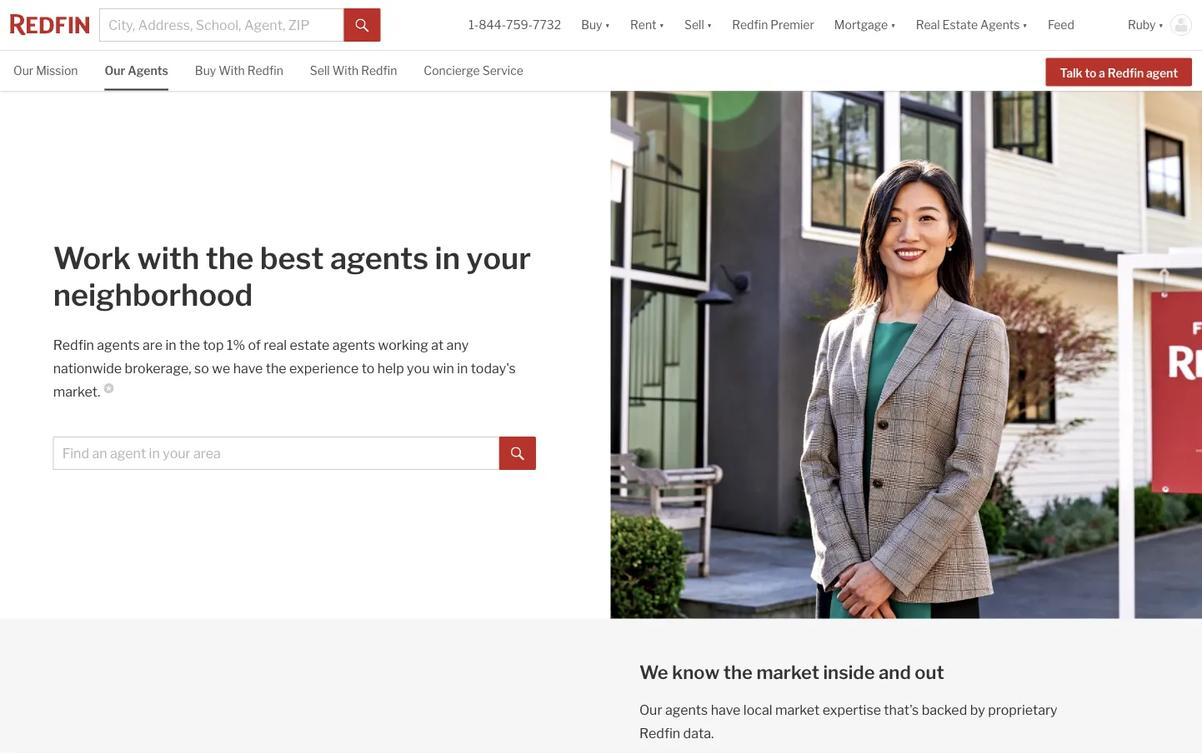 Task type: describe. For each thing, give the bounding box(es) containing it.
rent ▾
[[630, 18, 665, 32]]

redfin inside the redfin agents are in the top 1% of real estate agents working at any nationwide brokerage, so we have the experience to help you win in today's market.
[[53, 337, 94, 353]]

redfin premier button
[[722, 0, 825, 50]]

mortgage ▾ button
[[835, 0, 896, 50]]

any
[[447, 337, 469, 353]]

redfin inside redfin premier "button"
[[732, 18, 768, 32]]

▾ for sell ▾
[[707, 18, 712, 32]]

proprietary
[[988, 703, 1058, 719]]

sell for sell with redfin
[[310, 64, 330, 78]]

work
[[53, 240, 131, 277]]

7732
[[533, 18, 561, 32]]

our agents
[[105, 64, 168, 78]]

the right know at the right of the page
[[724, 661, 753, 684]]

mortgage ▾
[[835, 18, 896, 32]]

expertise
[[823, 703, 881, 719]]

agent
[[1147, 66, 1178, 80]]

know
[[672, 661, 720, 684]]

real
[[916, 18, 940, 32]]

sell ▾ button
[[685, 0, 712, 50]]

submit search image for find an agent in your area search box
[[511, 447, 524, 461]]

working
[[378, 337, 428, 353]]

premier
[[771, 18, 815, 32]]

759-
[[506, 18, 533, 32]]

help
[[378, 360, 404, 376]]

▾ for rent ▾
[[659, 18, 665, 32]]

sell for sell ▾
[[685, 18, 704, 32]]

talk to a redfin agent
[[1060, 66, 1178, 80]]

1-844-759-7732 link
[[469, 18, 561, 32]]

real
[[264, 337, 287, 353]]

at
[[431, 337, 444, 353]]

nationwide
[[53, 360, 122, 376]]

ruby
[[1128, 18, 1156, 32]]

1%
[[227, 337, 245, 353]]

buy for buy with redfin
[[195, 64, 216, 78]]

your
[[467, 240, 531, 277]]

redfin agents are in the top 1% of real estate agents working at any nationwide brokerage, so we have the experience to help you win in today's market.
[[53, 337, 516, 400]]

have inside the redfin agents are in the top 1% of real estate agents working at any nationwide brokerage, so we have the experience to help you win in today's market.
[[233, 360, 263, 376]]

844-
[[479, 18, 506, 32]]

in inside work with the best agents in your neighborhood
[[435, 240, 460, 277]]

2 vertical spatial in
[[457, 360, 468, 376]]

market inside our agents have local market expertise that's backed by proprietary redfin data.
[[776, 703, 820, 719]]

real estate agents ▾ button
[[906, 0, 1038, 50]]

agents inside our agents link
[[128, 64, 168, 78]]

redfin inside our agents have local market expertise that's backed by proprietary redfin data.
[[640, 726, 681, 742]]

win
[[433, 360, 454, 376]]

ruby ▾
[[1128, 18, 1164, 32]]

agents inside our agents have local market expertise that's backed by proprietary redfin data.
[[665, 703, 708, 719]]

top
[[203, 337, 224, 353]]

backed
[[922, 703, 968, 719]]

we
[[640, 661, 669, 684]]

our for our agents
[[105, 64, 125, 78]]

sell with redfin
[[310, 64, 397, 78]]

buy with redfin link
[[195, 51, 283, 89]]

estate
[[943, 18, 978, 32]]

0 vertical spatial market
[[757, 661, 820, 684]]

real estate agents ▾
[[916, 18, 1028, 32]]

inside
[[824, 661, 875, 684]]

our for our agents have local market expertise that's backed by proprietary redfin data.
[[640, 703, 663, 719]]

the down real
[[266, 360, 287, 376]]

our mission link
[[13, 51, 78, 89]]

5 ▾ from the left
[[1023, 18, 1028, 32]]

▾ for ruby ▾
[[1159, 18, 1164, 32]]

we
[[212, 360, 230, 376]]

buy for buy ▾
[[581, 18, 603, 32]]



Task type: locate. For each thing, give the bounding box(es) containing it.
our down we on the right bottom of the page
[[640, 703, 663, 719]]

our
[[13, 64, 33, 78], [105, 64, 125, 78], [640, 703, 663, 719]]

1 vertical spatial sell
[[310, 64, 330, 78]]

redfin
[[732, 18, 768, 32], [247, 64, 283, 78], [361, 64, 397, 78], [1108, 66, 1144, 80], [53, 337, 94, 353], [640, 726, 681, 742]]

1 vertical spatial in
[[166, 337, 177, 353]]

redfin inside "talk to a redfin agent" button
[[1108, 66, 1144, 80]]

1 with from the left
[[219, 64, 245, 78]]

sell ▾
[[685, 18, 712, 32]]

1 horizontal spatial have
[[711, 703, 741, 719]]

in right the are
[[166, 337, 177, 353]]

service
[[483, 64, 524, 78]]

a
[[1099, 66, 1106, 80]]

Find an agent in your area search field
[[53, 437, 499, 470]]

0 horizontal spatial have
[[233, 360, 263, 376]]

buy ▾ button
[[571, 0, 620, 50]]

1 vertical spatial buy
[[195, 64, 216, 78]]

to inside "talk to a redfin agent" button
[[1085, 66, 1097, 80]]

buy inside dropdown button
[[581, 18, 603, 32]]

buy right the 7732
[[581, 18, 603, 32]]

1 vertical spatial to
[[362, 360, 375, 376]]

talk to a redfin agent button
[[1046, 58, 1193, 86]]

0 horizontal spatial sell
[[310, 64, 330, 78]]

our agents have local market expertise that's backed by proprietary redfin data.
[[640, 703, 1058, 742]]

out
[[915, 661, 945, 684]]

of
[[248, 337, 261, 353]]

local
[[744, 703, 773, 719]]

1 vertical spatial submit search image
[[511, 447, 524, 461]]

0 horizontal spatial buy
[[195, 64, 216, 78]]

our for our mission
[[13, 64, 33, 78]]

data.
[[684, 726, 714, 742]]

agents
[[330, 240, 429, 277], [97, 337, 140, 353], [333, 337, 375, 353], [665, 703, 708, 719]]

market.
[[53, 383, 100, 400]]

▾ right rent ▾
[[707, 18, 712, 32]]

sell inside 'link'
[[310, 64, 330, 78]]

1 horizontal spatial to
[[1085, 66, 1097, 80]]

the right with
[[206, 240, 254, 277]]

0 vertical spatial to
[[1085, 66, 1097, 80]]

submit search image for city, address, school, agent, zip search field on the top of the page
[[356, 19, 369, 32]]

sell right buy with redfin
[[310, 64, 330, 78]]

rent ▾ button
[[620, 0, 675, 50]]

1 horizontal spatial buy
[[581, 18, 603, 32]]

today's
[[471, 360, 516, 376]]

work with the best agents in your neighborhood
[[53, 240, 531, 313]]

buy ▾ button
[[581, 0, 610, 50]]

in
[[435, 240, 460, 277], [166, 337, 177, 353], [457, 360, 468, 376]]

▾ right rent
[[659, 18, 665, 32]]

1 ▾ from the left
[[605, 18, 610, 32]]

with
[[219, 64, 245, 78], [332, 64, 359, 78]]

2 with from the left
[[332, 64, 359, 78]]

▾ for mortgage ▾
[[891, 18, 896, 32]]

our agents link
[[105, 51, 168, 89]]

are
[[143, 337, 163, 353]]

disclaimer image
[[104, 383, 114, 393]]

1 horizontal spatial with
[[332, 64, 359, 78]]

sell
[[685, 18, 704, 32], [310, 64, 330, 78]]

have down of
[[233, 360, 263, 376]]

redfin left premier on the top
[[732, 18, 768, 32]]

buy with redfin
[[195, 64, 283, 78]]

feed
[[1048, 18, 1075, 32]]

redfin up nationwide at top
[[53, 337, 94, 353]]

our right mission
[[105, 64, 125, 78]]

that's
[[884, 703, 919, 719]]

our inside our agents have local market expertise that's backed by proprietary redfin data.
[[640, 703, 663, 719]]

2 horizontal spatial our
[[640, 703, 663, 719]]

buy down city, address, school, agent, zip search field on the top of the page
[[195, 64, 216, 78]]

best
[[260, 240, 324, 277]]

our left mission
[[13, 64, 33, 78]]

▾ right mortgage on the top right
[[891, 18, 896, 32]]

4 ▾ from the left
[[891, 18, 896, 32]]

redfin left concierge
[[361, 64, 397, 78]]

our inside our agents link
[[105, 64, 125, 78]]

0 vertical spatial sell
[[685, 18, 704, 32]]

1-844-759-7732
[[469, 18, 561, 32]]

brokerage,
[[125, 360, 191, 376]]

rent ▾ button
[[630, 0, 665, 50]]

with for sell
[[332, 64, 359, 78]]

you
[[407, 360, 430, 376]]

by
[[970, 703, 986, 719]]

0 vertical spatial buy
[[581, 18, 603, 32]]

redfin premier
[[732, 18, 815, 32]]

to inside the redfin agents are in the top 1% of real estate agents working at any nationwide brokerage, so we have the experience to help you win in today's market.
[[362, 360, 375, 376]]

6 ▾ from the left
[[1159, 18, 1164, 32]]

neighborhood
[[53, 277, 253, 313]]

redfin inside the buy with redfin link
[[247, 64, 283, 78]]

buy
[[581, 18, 603, 32], [195, 64, 216, 78]]

0 horizontal spatial our
[[13, 64, 33, 78]]

market up local
[[757, 661, 820, 684]]

have left local
[[711, 703, 741, 719]]

sell ▾ button
[[675, 0, 722, 50]]

concierge service
[[424, 64, 524, 78]]

0 vertical spatial agents
[[981, 18, 1020, 32]]

in right win on the top left of page
[[457, 360, 468, 376]]

redfin left data.
[[640, 726, 681, 742]]

▾ for buy ▾
[[605, 18, 610, 32]]

redfin inside sell with redfin 'link'
[[361, 64, 397, 78]]

sell right rent ▾
[[685, 18, 704, 32]]

our mission
[[13, 64, 78, 78]]

the
[[206, 240, 254, 277], [179, 337, 200, 353], [266, 360, 287, 376], [724, 661, 753, 684]]

we know the market inside and out
[[640, 661, 945, 684]]

talk
[[1060, 66, 1083, 80]]

▾
[[605, 18, 610, 32], [659, 18, 665, 32], [707, 18, 712, 32], [891, 18, 896, 32], [1023, 18, 1028, 32], [1159, 18, 1164, 32]]

in left your
[[435, 240, 460, 277]]

0 vertical spatial have
[[233, 360, 263, 376]]

1 horizontal spatial agents
[[981, 18, 1020, 32]]

concierge service link
[[424, 51, 524, 89]]

market
[[757, 661, 820, 684], [776, 703, 820, 719]]

0 horizontal spatial to
[[362, 360, 375, 376]]

1 horizontal spatial submit search image
[[511, 447, 524, 461]]

1 horizontal spatial our
[[105, 64, 125, 78]]

sell with redfin link
[[310, 51, 397, 89]]

mission
[[36, 64, 78, 78]]

2 ▾ from the left
[[659, 18, 665, 32]]

and
[[879, 661, 911, 684]]

with for buy
[[219, 64, 245, 78]]

1-
[[469, 18, 479, 32]]

the left top
[[179, 337, 200, 353]]

experience
[[289, 360, 359, 376]]

so
[[194, 360, 209, 376]]

0 horizontal spatial with
[[219, 64, 245, 78]]

concierge
[[424, 64, 480, 78]]

1 horizontal spatial sell
[[685, 18, 704, 32]]

feed button
[[1038, 0, 1118, 50]]

real estate agents ▾ link
[[916, 0, 1028, 50]]

redfin right 'a'
[[1108, 66, 1144, 80]]

to
[[1085, 66, 1097, 80], [362, 360, 375, 376]]

agents inside work with the best agents in your neighborhood
[[330, 240, 429, 277]]

3 ▾ from the left
[[707, 18, 712, 32]]

1 vertical spatial have
[[711, 703, 741, 719]]

estate
[[290, 337, 330, 353]]

▾ left rent
[[605, 18, 610, 32]]

submit search image
[[356, 19, 369, 32], [511, 447, 524, 461]]

1 vertical spatial agents
[[128, 64, 168, 78]]

with
[[137, 240, 200, 277]]

0 horizontal spatial agents
[[128, 64, 168, 78]]

agents
[[981, 18, 1020, 32], [128, 64, 168, 78]]

▾ right ruby
[[1159, 18, 1164, 32]]

0 horizontal spatial submit search image
[[356, 19, 369, 32]]

mortgage ▾ button
[[825, 0, 906, 50]]

agents inside real estate agents ▾ link
[[981, 18, 1020, 32]]

sell inside dropdown button
[[685, 18, 704, 32]]

to left 'a'
[[1085, 66, 1097, 80]]

City, Address, School, Agent, ZIP search field
[[99, 8, 344, 42]]

redfin down city, address, school, agent, zip search field on the top of the page
[[247, 64, 283, 78]]

▾ left feed
[[1023, 18, 1028, 32]]

0 vertical spatial in
[[435, 240, 460, 277]]

to left help
[[362, 360, 375, 376]]

rent
[[630, 18, 657, 32]]

our inside our mission link
[[13, 64, 33, 78]]

1 vertical spatial market
[[776, 703, 820, 719]]

a redfin agent image
[[611, 91, 1203, 619]]

mortgage
[[835, 18, 888, 32]]

with inside 'link'
[[332, 64, 359, 78]]

0 vertical spatial submit search image
[[356, 19, 369, 32]]

market down we know the market inside and out
[[776, 703, 820, 719]]

the inside work with the best agents in your neighborhood
[[206, 240, 254, 277]]

have inside our agents have local market expertise that's backed by proprietary redfin data.
[[711, 703, 741, 719]]

buy ▾
[[581, 18, 610, 32]]



Task type: vqa. For each thing, say whether or not it's contained in the screenshot.
more
no



